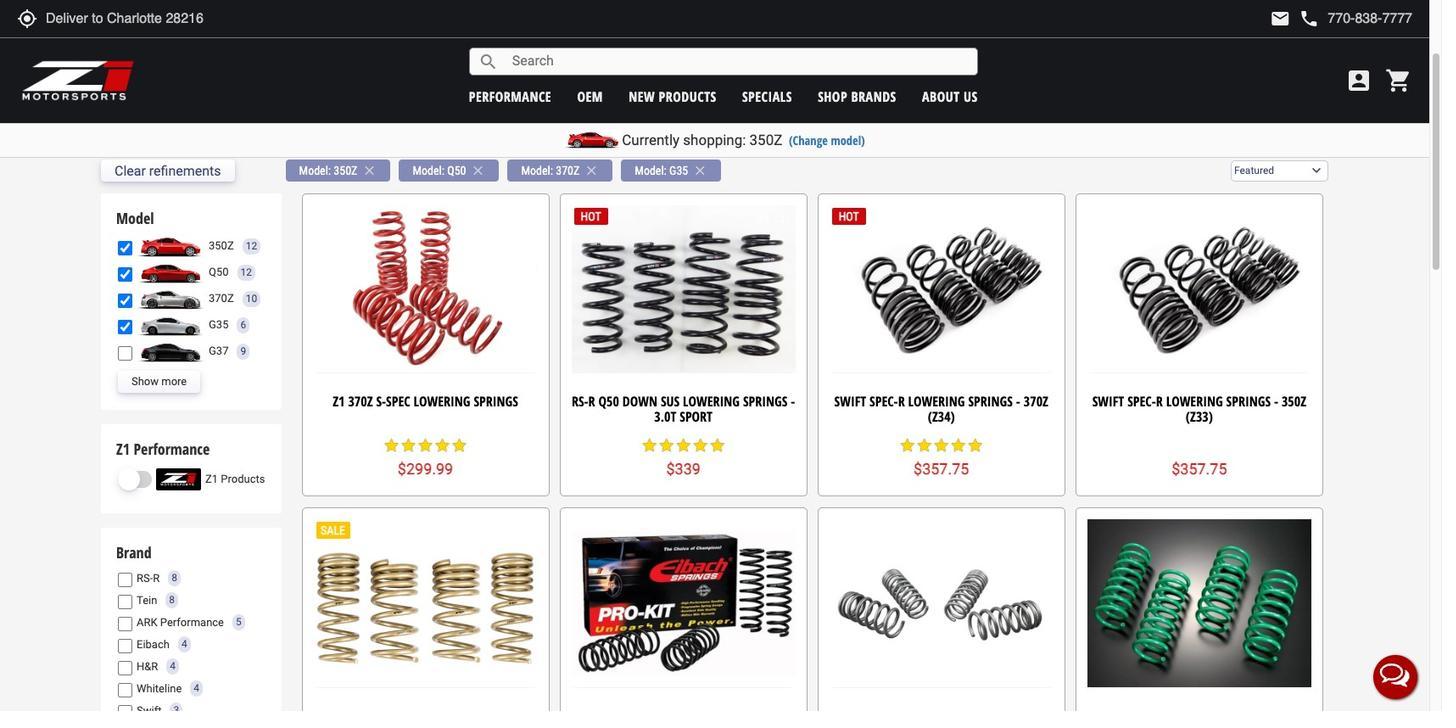 Task type: locate. For each thing, give the bounding box(es) containing it.
1 horizontal spatial q50
[[447, 164, 466, 177]]

mail link
[[1271, 8, 1291, 29]]

8 for rs-r
[[172, 572, 177, 584]]

1 vertical spatial g35
[[209, 318, 229, 331]]

down
[[623, 392, 658, 411]]

model: 350z close
[[299, 163, 377, 178]]

clear refinements
[[115, 163, 221, 179]]

star
[[383, 437, 400, 454], [400, 437, 417, 454], [417, 437, 434, 454], [434, 437, 451, 454], [451, 437, 468, 454], [641, 437, 658, 454], [658, 437, 675, 454], [675, 437, 692, 454], [692, 437, 709, 454], [709, 437, 726, 454], [899, 437, 916, 454], [916, 437, 933, 454], [933, 437, 950, 454], [950, 437, 967, 454], [967, 437, 984, 454]]

12 for 350z
[[246, 240, 257, 252]]

rs-
[[572, 392, 589, 411], [137, 572, 153, 584]]

3 close from the left
[[584, 163, 599, 178]]

1 vertical spatial 12
[[241, 266, 252, 278]]

2 horizontal spatial (z33)
[[1186, 407, 1213, 426]]

1 vertical spatial z1
[[116, 439, 130, 459]]

2 vertical spatial z1
[[205, 472, 218, 485]]

swift
[[835, 392, 867, 411], [1093, 392, 1125, 411]]

g35 inside "model: g35 close"
[[670, 164, 688, 177]]

1 vertical spatial 4
[[170, 660, 176, 672]]

model: for model: 370z close
[[521, 164, 553, 177]]

0 horizontal spatial g35
[[209, 318, 229, 331]]

12
[[246, 240, 257, 252], [241, 266, 252, 278]]

nissan 350z z33 2003 2004 2005 2006 2007 2008 2009 vq35de 3.5l revup rev up vq35hr nismo z1 motorsports image
[[137, 235, 205, 257]]

more
[[161, 375, 187, 388]]

model: q50 close
[[413, 163, 486, 178]]

$357.75 down "swift spec-r lowering springs - 350z (z33)"
[[1172, 460, 1228, 478]]

2 model: from the left
[[413, 164, 445, 177]]

performance for z1 performance
[[134, 439, 210, 459]]

$299.99
[[398, 460, 453, 478]]

close for model: g35 close
[[693, 163, 708, 178]]

model
[[116, 208, 154, 228]]

2 star from the left
[[400, 437, 417, 454]]

close down performance in the top left of the page
[[471, 163, 486, 178]]

close for model: q50 close
[[471, 163, 486, 178]]

1 horizontal spatial spec-
[[1128, 392, 1156, 411]]

lowering inside swift spec-r lowering springs - 370z (z34)
[[908, 392, 965, 411]]

2 $357.75 from the left
[[1172, 460, 1228, 478]]

2 vertical spatial performance
[[160, 616, 224, 629]]

model: inside "model: g35 close"
[[635, 164, 667, 177]]

z1 performance
[[116, 439, 210, 459]]

8
[[172, 572, 177, 584], [169, 594, 175, 606]]

0 horizontal spatial $357.75
[[914, 460, 969, 478]]

2 horizontal spatial z1
[[333, 392, 345, 411]]

0 vertical spatial 8
[[172, 572, 177, 584]]

about us link
[[922, 87, 978, 106]]

brand
[[116, 542, 152, 562]]

model: g35 close
[[635, 163, 708, 178]]

r
[[589, 392, 595, 411], [898, 392, 905, 411], [1156, 392, 1163, 411], [153, 572, 160, 584]]

1 lowering from the left
[[414, 392, 471, 411]]

1 swift from the left
[[835, 392, 867, 411]]

model: inside "model: 350z close"
[[299, 164, 331, 177]]

8 right rs-r
[[172, 572, 177, 584]]

4 down ark performance
[[181, 638, 187, 650]]

0 vertical spatial rs-
[[572, 392, 589, 411]]

show
[[132, 375, 159, 388]]

1 $357.75 from the left
[[914, 460, 969, 478]]

infiniti g37 coupe sedan convertible v36 cv36 hv36 skyline 2008 2009 2010 2011 2012 2013 3.7l vq37vhr z1 motorsports image
[[137, 341, 205, 363]]

0 horizontal spatial z1
[[116, 439, 130, 459]]

parts
[[263, 7, 289, 25]]

rs- left the down
[[572, 392, 589, 411]]

3 - from the left
[[1275, 392, 1279, 411]]

0 vertical spatial g35
[[670, 164, 688, 177]]

shop
[[818, 87, 848, 106]]

1 horizontal spatial g35
[[670, 164, 688, 177]]

0 horizontal spatial (z33)
[[143, 7, 171, 25]]

1 vertical spatial performance
[[134, 439, 210, 459]]

close
[[362, 163, 377, 178], [471, 163, 486, 178], [584, 163, 599, 178], [693, 163, 708, 178]]

model: inside model: 370z close
[[521, 164, 553, 177]]

spec-
[[870, 392, 898, 411], [1128, 392, 1156, 411]]

close for model: 370z close
[[584, 163, 599, 178]]

z1 down show more button
[[116, 439, 130, 459]]

model: for model: q50 close
[[413, 164, 445, 177]]

1 horizontal spatial swift
[[1093, 392, 1125, 411]]

model:
[[299, 164, 331, 177], [413, 164, 445, 177], [521, 164, 553, 177], [635, 164, 667, 177]]

None checkbox
[[118, 293, 132, 308], [118, 573, 132, 588], [118, 595, 132, 610], [118, 617, 132, 632], [118, 639, 132, 654], [118, 661, 132, 676], [118, 706, 132, 711], [118, 293, 132, 308], [118, 573, 132, 588], [118, 595, 132, 610], [118, 617, 132, 632], [118, 639, 132, 654], [118, 661, 132, 676], [118, 706, 132, 711]]

$357.75
[[914, 460, 969, 478], [1172, 460, 1228, 478]]

rs- inside rs-r q50 down sus lowering springs - 3.0t sport
[[572, 392, 589, 411]]

springs inside rs-r q50 down sus lowering springs - 3.0t sport
[[743, 392, 788, 411]]

spec- inside "swift spec-r lowering springs - 350z (z33)"
[[1128, 392, 1156, 411]]

11 star from the left
[[899, 437, 916, 454]]

(z33)
[[143, 7, 171, 25], [178, 55, 240, 97], [1186, 407, 1213, 426]]

1 horizontal spatial rs-
[[572, 392, 589, 411]]

g35 left '6' at the left top of the page
[[209, 318, 229, 331]]

0 vertical spatial z1
[[333, 392, 345, 411]]

ark performance
[[137, 616, 224, 629]]

q50 inside the model: q50 close
[[447, 164, 466, 177]]

clear
[[115, 163, 146, 179]]

Search search field
[[499, 48, 977, 75]]

4 for h&r
[[170, 660, 176, 672]]

2 lowering from the left
[[683, 392, 740, 411]]

refinements
[[149, 163, 221, 179]]

performance
[[191, 7, 259, 25], [134, 439, 210, 459], [160, 616, 224, 629]]

products
[[221, 472, 265, 485]]

4 for eibach
[[181, 638, 187, 650]]

- inside "swift spec-r lowering springs - 350z (z33)"
[[1275, 392, 1279, 411]]

r inside rs-r q50 down sus lowering springs - 3.0t sport
[[589, 392, 595, 411]]

z1 left products
[[205, 472, 218, 485]]

(z33) for 350z (z33) springs
[[178, 55, 240, 97]]

g35 down currently
[[670, 164, 688, 177]]

1 model: from the left
[[299, 164, 331, 177]]

0 vertical spatial 12
[[246, 240, 257, 252]]

1 vertical spatial 8
[[169, 594, 175, 606]]

close down the shopping:
[[693, 163, 708, 178]]

0 horizontal spatial rs-
[[137, 572, 153, 584]]

3 model: from the left
[[521, 164, 553, 177]]

6
[[241, 319, 246, 331]]

oem link
[[577, 87, 603, 106]]

4 right h&r
[[170, 660, 176, 672]]

2 vertical spatial 4
[[194, 683, 200, 694]]

4 model: from the left
[[635, 164, 667, 177]]

rs-r
[[137, 572, 160, 584]]

oem
[[577, 87, 603, 106]]

12 for q50
[[241, 266, 252, 278]]

z1 left s-
[[333, 392, 345, 411]]

1 horizontal spatial (z33)
[[178, 55, 240, 97]]

1 horizontal spatial -
[[1016, 392, 1021, 411]]

None checkbox
[[118, 241, 132, 255], [118, 267, 132, 282], [118, 320, 132, 334], [118, 346, 132, 361], [118, 683, 132, 698], [118, 241, 132, 255], [118, 267, 132, 282], [118, 320, 132, 334], [118, 346, 132, 361], [118, 683, 132, 698]]

0 horizontal spatial q50
[[209, 266, 229, 278]]

nissan 370z z34 2009 2010 2011 2012 2013 2014 2015 2016 2017 2018 2019 3.7l vq37vhr vhr nismo z1 motorsports image
[[137, 288, 205, 310]]

g37
[[209, 345, 229, 357]]

1 horizontal spatial z1
[[205, 472, 218, 485]]

4
[[181, 638, 187, 650], [170, 660, 176, 672], [194, 683, 200, 694]]

350z (z33) link
[[115, 7, 171, 25]]

performance up 'eibach'
[[160, 616, 224, 629]]

2 vertical spatial (z33)
[[1186, 407, 1213, 426]]

0 vertical spatial 4
[[181, 638, 187, 650]]

1 horizontal spatial 4
[[181, 638, 187, 650]]

1 - from the left
[[791, 392, 795, 411]]

star star star star star $357.75
[[899, 437, 984, 478]]

0 vertical spatial (z33)
[[143, 7, 171, 25]]

tein
[[137, 594, 157, 606]]

0 horizontal spatial -
[[791, 392, 795, 411]]

ark
[[137, 616, 158, 629]]

0 vertical spatial q50
[[447, 164, 466, 177]]

spec- inside swift spec-r lowering springs - 370z (z34)
[[870, 392, 898, 411]]

8 up ark performance
[[169, 594, 175, 606]]

$357.75 down (z34)
[[914, 460, 969, 478]]

0 horizontal spatial 4
[[170, 660, 176, 672]]

model: inside the model: q50 close
[[413, 164, 445, 177]]

2 horizontal spatial q50
[[599, 392, 619, 411]]

- inside swift spec-r lowering springs - 370z (z34)
[[1016, 392, 1021, 411]]

products
[[659, 87, 717, 106]]

1 horizontal spatial $357.75
[[1172, 460, 1228, 478]]

1 vertical spatial (z33)
[[178, 55, 240, 97]]

4 for whiteline
[[194, 683, 200, 694]]

3 lowering from the left
[[908, 392, 965, 411]]

lowering
[[414, 392, 471, 411], [683, 392, 740, 411], [908, 392, 965, 411], [1167, 392, 1223, 411]]

performance down "more"
[[134, 439, 210, 459]]

model)
[[831, 132, 865, 149]]

rs- up tein
[[137, 572, 153, 584]]

-
[[791, 392, 795, 411], [1016, 392, 1021, 411], [1275, 392, 1279, 411]]

2 spec- from the left
[[1128, 392, 1156, 411]]

z1
[[333, 392, 345, 411], [116, 439, 130, 459], [205, 472, 218, 485]]

swift spec-r lowering springs - 370z (z34)
[[835, 392, 1049, 426]]

370z
[[556, 164, 580, 177], [209, 292, 234, 305], [348, 392, 373, 411], [1024, 392, 1049, 411]]

2 - from the left
[[1016, 392, 1021, 411]]

1 vertical spatial rs-
[[137, 572, 153, 584]]

5 star from the left
[[451, 437, 468, 454]]

2 close from the left
[[471, 163, 486, 178]]

spec- for (z34)
[[870, 392, 898, 411]]

2 vertical spatial q50
[[599, 392, 619, 411]]

4 close from the left
[[693, 163, 708, 178]]

4 lowering from the left
[[1167, 392, 1223, 411]]

performance parts link
[[191, 7, 289, 25]]

swift inside swift spec-r lowering springs - 370z (z34)
[[835, 392, 867, 411]]

account_box link
[[1342, 67, 1377, 94]]

springs
[[247, 55, 334, 97], [474, 392, 518, 411], [743, 392, 788, 411], [969, 392, 1013, 411], [1227, 392, 1271, 411]]

close down oem
[[584, 163, 599, 178]]

350z
[[115, 7, 140, 25], [115, 55, 171, 97], [750, 132, 783, 149], [334, 164, 358, 177], [209, 239, 234, 252], [1282, 392, 1307, 411]]

0 horizontal spatial swift
[[835, 392, 867, 411]]

4 right whiteline
[[194, 683, 200, 694]]

g35
[[670, 164, 688, 177], [209, 318, 229, 331]]

2 swift from the left
[[1093, 392, 1125, 411]]

1 close from the left
[[362, 163, 377, 178]]

close left the model: q50 close
[[362, 163, 377, 178]]

performance left parts
[[191, 7, 259, 25]]

0 horizontal spatial spec-
[[870, 392, 898, 411]]

2 horizontal spatial 4
[[194, 683, 200, 694]]

1 spec- from the left
[[870, 392, 898, 411]]

swift inside "swift spec-r lowering springs - 350z (z33)"
[[1093, 392, 1125, 411]]

2 horizontal spatial -
[[1275, 392, 1279, 411]]

about
[[922, 87, 960, 106]]

3.0t
[[655, 407, 677, 426]]

search
[[478, 51, 499, 72]]



Task type: describe. For each thing, give the bounding box(es) containing it.
z1 for z1 products
[[205, 472, 218, 485]]

my_location
[[17, 8, 37, 29]]

springs inside "swift spec-r lowering springs - 350z (z33)"
[[1227, 392, 1271, 411]]

shop brands link
[[818, 87, 897, 106]]

7 star from the left
[[658, 437, 675, 454]]

12 star from the left
[[916, 437, 933, 454]]

shopping:
[[683, 132, 746, 149]]

0 vertical spatial performance
[[191, 7, 259, 25]]

about us
[[922, 87, 978, 106]]

6 star from the left
[[641, 437, 658, 454]]

us
[[964, 87, 978, 106]]

performance link
[[469, 87, 552, 106]]

infiniti q50 sedan hybrid v37 2014 2015 2016 2017 2018 2019 2020 vq37vhr 2.0t 3.0t 3.7l red sport redsport vr30ddtt z1 motorsports image
[[137, 262, 205, 284]]

show more
[[132, 375, 187, 388]]

clear refinements button
[[101, 160, 235, 182]]

mail
[[1271, 8, 1291, 29]]

q50 inside rs-r q50 down sus lowering springs - 3.0t sport
[[599, 392, 619, 411]]

springs inside swift spec-r lowering springs - 370z (z34)
[[969, 392, 1013, 411]]

lowering inside "swift spec-r lowering springs - 350z (z33)"
[[1167, 392, 1223, 411]]

h&r
[[137, 660, 158, 673]]

r inside swift spec-r lowering springs - 370z (z34)
[[898, 392, 905, 411]]

- inside rs-r q50 down sus lowering springs - 3.0t sport
[[791, 392, 795, 411]]

s-
[[376, 392, 386, 411]]

spec- for (z33)
[[1128, 392, 1156, 411]]

whiteline
[[137, 682, 182, 695]]

9 star from the left
[[692, 437, 709, 454]]

model: for model: 350z close
[[299, 164, 331, 177]]

$357.75 inside the star star star star star $357.75
[[914, 460, 969, 478]]

z1 motorsports logo image
[[21, 59, 135, 102]]

(z33) for 350z (z33)
[[143, 7, 171, 25]]

(change model) link
[[789, 132, 865, 149]]

model: 370z close
[[521, 163, 599, 178]]

10 star from the left
[[709, 437, 726, 454]]

performance parts
[[191, 7, 289, 25]]

show more button
[[118, 371, 200, 393]]

swift for swift spec-r lowering springs - 350z (z33)
[[1093, 392, 1125, 411]]

- for swift spec-r lowering springs - 350z (z33)
[[1275, 392, 1279, 411]]

$339
[[667, 460, 701, 478]]

14 star from the left
[[950, 437, 967, 454]]

shop brands
[[818, 87, 897, 106]]

sport
[[680, 407, 713, 426]]

performance for ark performance
[[160, 616, 224, 629]]

mail phone
[[1271, 8, 1320, 29]]

infiniti g35 coupe sedan v35 v36 skyline 2003 2004 2005 2006 2007 2008 3.5l vq35de revup rev up vq35hr z1 motorsports image
[[137, 314, 205, 336]]

account_box
[[1346, 67, 1373, 94]]

(change
[[789, 132, 828, 149]]

close for model: 350z close
[[362, 163, 377, 178]]

- for swift spec-r lowering springs - 370z (z34)
[[1016, 392, 1021, 411]]

(z33) inside "swift spec-r lowering springs - 350z (z33)"
[[1186, 407, 1213, 426]]

z1 for z1 performance
[[116, 439, 130, 459]]

350z inside "model: 350z close"
[[334, 164, 358, 177]]

performance
[[469, 87, 552, 106]]

rs- for rs-r q50 down sus lowering springs - 3.0t sport
[[572, 392, 589, 411]]

370z inside model: 370z close
[[556, 164, 580, 177]]

star star star star star $299.99
[[383, 437, 468, 478]]

new products
[[629, 87, 717, 106]]

370z inside swift spec-r lowering springs - 370z (z34)
[[1024, 392, 1049, 411]]

350z (z33)
[[115, 7, 171, 25]]

(z34)
[[928, 407, 955, 426]]

currently shopping: 350z (change model)
[[622, 132, 865, 149]]

13 star from the left
[[933, 437, 950, 454]]

10
[[246, 293, 257, 304]]

350z (z33) springs
[[115, 55, 334, 97]]

z1 products
[[205, 472, 265, 485]]

star star star star star $339
[[641, 437, 726, 478]]

rs- for rs-r
[[137, 572, 153, 584]]

z1 370z s-spec lowering springs
[[333, 392, 518, 411]]

swift spec-r lowering springs - 350z (z33)
[[1093, 392, 1307, 426]]

350z inside "swift spec-r lowering springs - 350z (z33)"
[[1282, 392, 1307, 411]]

currently
[[622, 132, 680, 149]]

rs-r q50 down sus lowering springs - 3.0t sport
[[572, 392, 795, 426]]

new products link
[[629, 87, 717, 106]]

specials
[[743, 87, 792, 106]]

model: for model: g35 close
[[635, 164, 667, 177]]

shopping_cart
[[1386, 67, 1413, 94]]

1 star from the left
[[383, 437, 400, 454]]

brands
[[852, 87, 897, 106]]

lowering inside rs-r q50 down sus lowering springs - 3.0t sport
[[683, 392, 740, 411]]

1 vertical spatial q50
[[209, 266, 229, 278]]

sus
[[661, 392, 680, 411]]

swift for swift spec-r lowering springs - 370z (z34)
[[835, 392, 867, 411]]

4 star from the left
[[434, 437, 451, 454]]

new
[[629, 87, 655, 106]]

9
[[241, 345, 246, 357]]

phone link
[[1299, 8, 1413, 29]]

5
[[236, 616, 242, 628]]

3 star from the left
[[417, 437, 434, 454]]

spec
[[386, 392, 410, 411]]

r inside "swift spec-r lowering springs - 350z (z33)"
[[1156, 392, 1163, 411]]

z1 for z1 370z s-spec lowering springs
[[333, 392, 345, 411]]

shopping_cart link
[[1382, 67, 1413, 94]]

phone
[[1299, 8, 1320, 29]]

8 star from the left
[[675, 437, 692, 454]]

specials link
[[743, 87, 792, 106]]

eibach
[[137, 638, 170, 651]]

8 for tein
[[169, 594, 175, 606]]

15 star from the left
[[967, 437, 984, 454]]



Task type: vqa. For each thing, say whether or not it's contained in the screenshot.
massive
no



